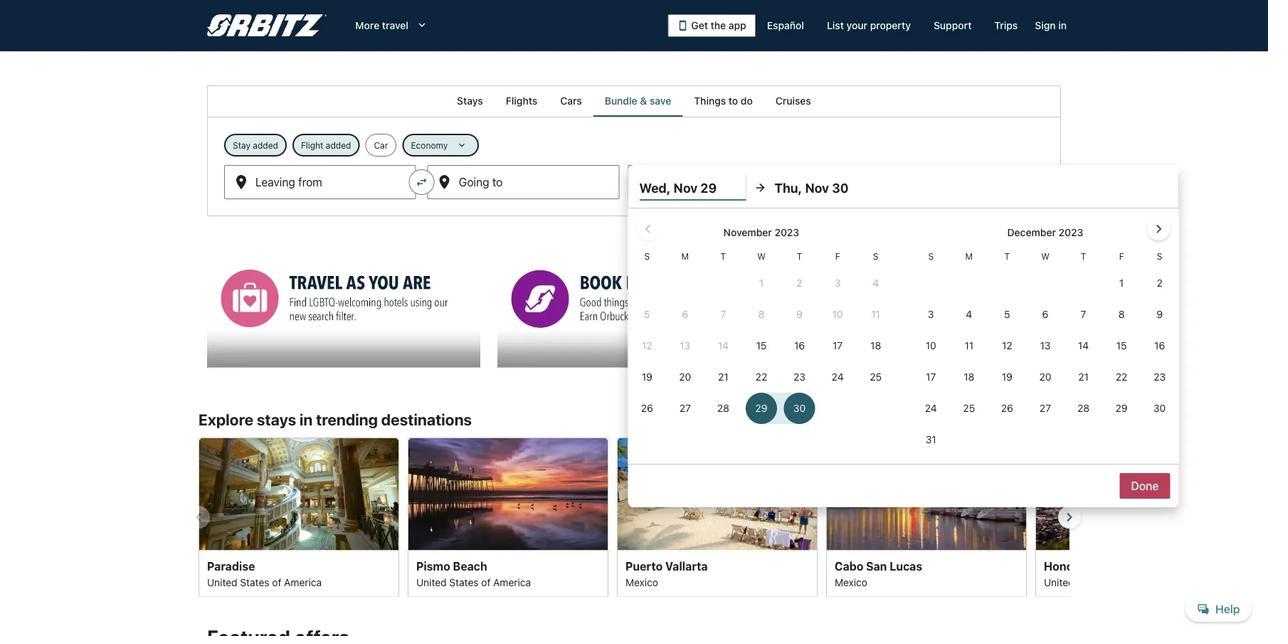 Task type: describe. For each thing, give the bounding box(es) containing it.
stay
[[233, 140, 250, 150]]

3 t from the left
[[1005, 251, 1010, 261]]

december
[[1007, 227, 1056, 238]]

added for flight added
[[326, 140, 351, 150]]

support link
[[922, 13, 983, 38]]

stays link
[[446, 85, 494, 117]]

mexico inside puerto vallarta mexico
[[626, 576, 658, 588]]

sign
[[1035, 20, 1056, 31]]

1 s from the left
[[644, 251, 650, 261]]

marina cabo san lucas which includes a marina, a coastal town and night scenes image
[[826, 437, 1027, 550]]

cruises link
[[764, 85, 823, 117]]

of inside pismo beach united states of america
[[481, 576, 491, 588]]

the
[[711, 20, 726, 31]]

stay added
[[233, 140, 278, 150]]

w for november
[[757, 251, 766, 261]]

29 inside button
[[683, 181, 697, 195]]

flights link
[[494, 85, 549, 117]]

honolulu
[[1044, 559, 1093, 573]]

puerto
[[626, 559, 663, 573]]

united for honolulu
[[1044, 576, 1074, 588]]

cars link
[[549, 85, 593, 117]]

economy button
[[402, 134, 479, 157]]

nov 29 - nov 30 button
[[628, 165, 793, 199]]

beach
[[453, 559, 487, 573]]

things to do
[[694, 95, 753, 107]]

español
[[767, 20, 804, 31]]

in inside main content
[[300, 410, 313, 429]]

thu, nov 30 button
[[775, 175, 881, 201]]

pismo
[[416, 559, 450, 573]]

done button
[[1120, 473, 1170, 499]]

list your property
[[827, 20, 911, 31]]

pismo beach featuring a sunset, views and tropical scenes image
[[408, 437, 609, 550]]

30 inside button
[[731, 181, 745, 195]]

wed, nov 29 button
[[639, 175, 746, 201]]

paradise
[[207, 559, 255, 573]]

cruises
[[776, 95, 811, 107]]

makiki - lower punchbowl - tantalus showing landscape views, a sunset and a city image
[[1036, 437, 1236, 550]]

bundle & save
[[605, 95, 671, 107]]

pismo beach united states of america
[[416, 559, 531, 588]]

swap origin and destination values image
[[415, 176, 428, 189]]

show previous card image
[[190, 509, 207, 526]]

trending
[[316, 410, 378, 429]]

save
[[650, 95, 671, 107]]

nov 29 - nov 30
[[659, 181, 745, 195]]

things to do link
[[683, 85, 764, 117]]

thu,
[[775, 180, 802, 195]]

paradise united states of america
[[207, 559, 322, 588]]

w for december
[[1041, 251, 1050, 261]]

explore stays in trending destinations
[[199, 410, 472, 429]]

do
[[741, 95, 753, 107]]

states for paradise
[[240, 576, 269, 588]]

of for paradise
[[272, 576, 281, 588]]

november
[[724, 227, 772, 238]]

december 2023
[[1007, 227, 1084, 238]]

puerto vallarta showing a beach, general coastal views and kayaking or canoeing image
[[617, 437, 818, 550]]

next month image
[[1150, 221, 1168, 238]]

states inside pismo beach united states of america
[[449, 576, 479, 588]]

trips link
[[983, 13, 1029, 38]]

download the app button image
[[677, 20, 689, 31]]

29 inside button
[[701, 180, 717, 195]]

done
[[1131, 479, 1159, 493]]

economy
[[411, 140, 448, 150]]

to
[[729, 95, 738, 107]]

united inside pismo beach united states of america
[[416, 576, 447, 588]]

more travel
[[355, 20, 408, 31]]



Task type: vqa. For each thing, say whether or not it's contained in the screenshot.
beachy on the bottom right
no



Task type: locate. For each thing, give the bounding box(es) containing it.
0 horizontal spatial mexico
[[626, 576, 658, 588]]

states
[[240, 576, 269, 588], [449, 576, 479, 588], [1077, 576, 1106, 588]]

0 horizontal spatial f
[[835, 251, 840, 261]]

1 horizontal spatial m
[[966, 251, 973, 261]]

1 horizontal spatial america
[[493, 576, 531, 588]]

4 t from the left
[[1081, 251, 1086, 261]]

0 horizontal spatial 2023
[[775, 227, 799, 238]]

-
[[699, 181, 705, 195]]

0 horizontal spatial of
[[272, 576, 281, 588]]

2023 up opens in a new window icon
[[775, 227, 799, 238]]

added for stay added
[[253, 140, 278, 150]]

2 horizontal spatial of
[[1109, 576, 1118, 588]]

states down beach on the left of the page
[[449, 576, 479, 588]]

america for honolulu
[[1121, 576, 1159, 588]]

30 inside button
[[832, 180, 849, 195]]

america for paradise
[[284, 576, 322, 588]]

states for honolulu
[[1077, 576, 1106, 588]]

3 america from the left
[[1121, 576, 1159, 588]]

states inside honolulu united states of america
[[1077, 576, 1106, 588]]

f for november 2023
[[835, 251, 840, 261]]

america inside honolulu united states of america
[[1121, 576, 1159, 588]]

1 horizontal spatial in
[[1058, 20, 1067, 31]]

united down pismo at the bottom left of the page
[[416, 576, 447, 588]]

2 states from the left
[[449, 576, 479, 588]]

3 united from the left
[[1044, 576, 1074, 588]]

t down december 2023
[[1081, 251, 1086, 261]]

w down december 2023
[[1041, 251, 1050, 261]]

1 2023 from the left
[[775, 227, 799, 238]]

bundle
[[605, 95, 637, 107]]

tab list containing stays
[[207, 85, 1061, 117]]

0 horizontal spatial added
[[253, 140, 278, 150]]

cars
[[560, 95, 582, 107]]

of inside the paradise united states of america
[[272, 576, 281, 588]]

2 2023 from the left
[[1059, 227, 1084, 238]]

get the app link
[[668, 14, 756, 37]]

m for december 2023
[[966, 251, 973, 261]]

of
[[272, 576, 281, 588], [481, 576, 491, 588], [1109, 576, 1118, 588]]

more
[[355, 20, 379, 31]]

30 right -
[[731, 181, 745, 195]]

1 f from the left
[[835, 251, 840, 261]]

list your property link
[[816, 13, 922, 38]]

0 vertical spatial in
[[1058, 20, 1067, 31]]

mexico down cabo
[[835, 576, 868, 588]]

2 w from the left
[[1041, 251, 1050, 261]]

3 of from the left
[[1109, 576, 1118, 588]]

2 of from the left
[[481, 576, 491, 588]]

t down november 2023
[[797, 251, 802, 261]]

sign in
[[1035, 20, 1067, 31]]

0 horizontal spatial states
[[240, 576, 269, 588]]

of for honolulu
[[1109, 576, 1118, 588]]

added right flight
[[326, 140, 351, 150]]

mexico down puerto
[[626, 576, 658, 588]]

united for paradise
[[207, 576, 237, 588]]

m for november 2023
[[682, 251, 689, 261]]

mexico
[[626, 576, 658, 588], [835, 576, 868, 588]]

flight
[[301, 140, 323, 150]]

1 horizontal spatial 29
[[701, 180, 717, 195]]

honolulu united states of america
[[1044, 559, 1159, 588]]

1 w from the left
[[757, 251, 766, 261]]

in inside dropdown button
[[1058, 20, 1067, 31]]

more travel button
[[344, 13, 440, 38]]

1 vertical spatial in
[[300, 410, 313, 429]]

2 united from the left
[[416, 576, 447, 588]]

vallarta
[[665, 559, 708, 573]]

united inside honolulu united states of america
[[1044, 576, 1074, 588]]

sign in button
[[1029, 13, 1073, 38]]

1 added from the left
[[253, 140, 278, 150]]

previous month image
[[639, 221, 657, 238]]

1 t from the left
[[721, 251, 726, 261]]

added right stay at the top left
[[253, 140, 278, 150]]

1 horizontal spatial w
[[1041, 251, 1050, 261]]

stays
[[257, 410, 296, 429]]

2 added from the left
[[326, 140, 351, 150]]

0 horizontal spatial w
[[757, 251, 766, 261]]

car
[[374, 140, 388, 150]]

1 of from the left
[[272, 576, 281, 588]]

s
[[644, 251, 650, 261], [873, 251, 879, 261], [928, 251, 934, 261], [1157, 251, 1163, 261]]

united
[[207, 576, 237, 588], [416, 576, 447, 588], [1044, 576, 1074, 588]]

t
[[721, 251, 726, 261], [797, 251, 802, 261], [1005, 251, 1010, 261], [1081, 251, 1086, 261]]

f for december 2023
[[1119, 251, 1124, 261]]

2023 right december
[[1059, 227, 1084, 238]]

explore stays in trending destinations main content
[[0, 85, 1268, 636]]

get the app
[[691, 20, 746, 31]]

orbitz logo image
[[207, 14, 327, 37]]

2 f from the left
[[1119, 251, 1124, 261]]

2 horizontal spatial america
[[1121, 576, 1159, 588]]

2 s from the left
[[873, 251, 879, 261]]

america
[[284, 576, 322, 588], [493, 576, 531, 588], [1121, 576, 1159, 588]]

f
[[835, 251, 840, 261], [1119, 251, 1124, 261]]

0 horizontal spatial united
[[207, 576, 237, 588]]

destinations
[[381, 410, 472, 429]]

in
[[1058, 20, 1067, 31], [300, 410, 313, 429]]

0 horizontal spatial 30
[[731, 181, 745, 195]]

cabo
[[835, 559, 864, 573]]

flights
[[506, 95, 538, 107]]

2023 for november 2023
[[775, 227, 799, 238]]

cabo san lucas mexico
[[835, 559, 922, 588]]

m
[[682, 251, 689, 261], [966, 251, 973, 261]]

united down honolulu
[[1044, 576, 1074, 588]]

1 united from the left
[[207, 576, 237, 588]]

united inside the paradise united states of america
[[207, 576, 237, 588]]

1 horizontal spatial states
[[449, 576, 479, 588]]

things
[[694, 95, 726, 107]]

thu, nov 30
[[775, 180, 849, 195]]

30
[[832, 180, 849, 195], [731, 181, 745, 195]]

show next card image
[[1061, 509, 1078, 526]]

support
[[934, 20, 972, 31]]

2 mexico from the left
[[835, 576, 868, 588]]

1 states from the left
[[240, 576, 269, 588]]

1 horizontal spatial of
[[481, 576, 491, 588]]

states down paradise
[[240, 576, 269, 588]]

november 2023
[[724, 227, 799, 238]]

stays
[[457, 95, 483, 107]]

0 horizontal spatial 29
[[683, 181, 697, 195]]

america inside the paradise united states of america
[[284, 576, 322, 588]]

property
[[870, 20, 911, 31]]

flight added
[[301, 140, 351, 150]]

1 horizontal spatial united
[[416, 576, 447, 588]]

america inside pismo beach united states of america
[[493, 576, 531, 588]]

nov
[[674, 180, 698, 195], [805, 180, 829, 195], [659, 181, 680, 195], [708, 181, 728, 195]]

wed, nov 29
[[639, 180, 717, 195]]

2 horizontal spatial united
[[1044, 576, 1074, 588]]

w
[[757, 251, 766, 261], [1041, 251, 1050, 261]]

3 s from the left
[[928, 251, 934, 261]]

1 horizontal spatial 30
[[832, 180, 849, 195]]

1 horizontal spatial added
[[326, 140, 351, 150]]

29
[[701, 180, 717, 195], [683, 181, 697, 195]]

app
[[729, 20, 746, 31]]

t down november
[[721, 251, 726, 261]]

2 horizontal spatial states
[[1077, 576, 1106, 588]]

wed,
[[639, 180, 671, 195]]

0 horizontal spatial m
[[682, 251, 689, 261]]

t down december
[[1005, 251, 1010, 261]]

30 right thu,
[[832, 180, 849, 195]]

lucas
[[890, 559, 922, 573]]

0 horizontal spatial in
[[300, 410, 313, 429]]

in right sign
[[1058, 20, 1067, 31]]

2 t from the left
[[797, 251, 802, 261]]

1 horizontal spatial f
[[1119, 251, 1124, 261]]

states inside the paradise united states of america
[[240, 576, 269, 588]]

las vegas featuring interior views image
[[199, 437, 399, 550]]

trips
[[995, 20, 1018, 31]]

your
[[847, 20, 868, 31]]

2 america from the left
[[493, 576, 531, 588]]

of inside honolulu united states of america
[[1109, 576, 1118, 588]]

0 horizontal spatial america
[[284, 576, 322, 588]]

1 america from the left
[[284, 576, 322, 588]]

1 horizontal spatial mexico
[[835, 576, 868, 588]]

added
[[253, 140, 278, 150], [326, 140, 351, 150]]

travel
[[382, 20, 408, 31]]

&
[[640, 95, 647, 107]]

list
[[827, 20, 844, 31]]

w down november 2023
[[757, 251, 766, 261]]

states down honolulu
[[1077, 576, 1106, 588]]

puerto vallarta mexico
[[626, 559, 708, 588]]

1 horizontal spatial 2023
[[1059, 227, 1084, 238]]

1 m from the left
[[682, 251, 689, 261]]

get
[[691, 20, 708, 31]]

san
[[866, 559, 887, 573]]

bundle & save link
[[593, 85, 683, 117]]

3 states from the left
[[1077, 576, 1106, 588]]

opens in a new window image
[[787, 251, 800, 264]]

tab list inside explore stays in trending destinations main content
[[207, 85, 1061, 117]]

4 s from the left
[[1157, 251, 1163, 261]]

mexico inside cabo san lucas mexico
[[835, 576, 868, 588]]

2023 for december 2023
[[1059, 227, 1084, 238]]

tab list
[[207, 85, 1061, 117]]

explore
[[199, 410, 253, 429]]

united down paradise
[[207, 576, 237, 588]]

2023
[[775, 227, 799, 238], [1059, 227, 1084, 238]]

in right "stays"
[[300, 410, 313, 429]]

1 mexico from the left
[[626, 576, 658, 588]]

2 m from the left
[[966, 251, 973, 261]]

español button
[[756, 13, 816, 38]]



